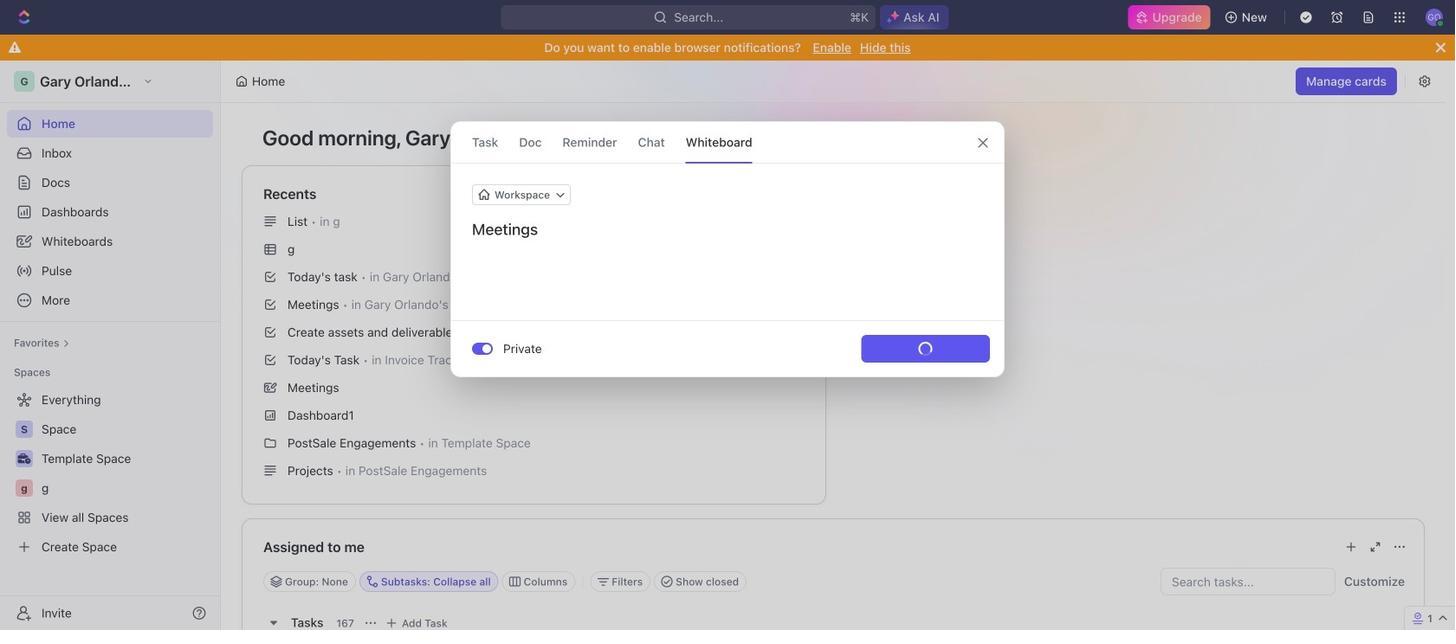 Task type: locate. For each thing, give the bounding box(es) containing it.
tree
[[7, 386, 213, 561]]

sidebar navigation
[[0, 61, 221, 631]]

tree inside sidebar navigation
[[7, 386, 213, 561]]

dialog
[[451, 121, 1005, 378]]

Search tasks... text field
[[1162, 569, 1335, 595]]



Task type: vqa. For each thing, say whether or not it's contained in the screenshot.
Name this Whiteboard... field
yes



Task type: describe. For each thing, give the bounding box(es) containing it.
Name this Whiteboard... field
[[451, 219, 1004, 240]]



